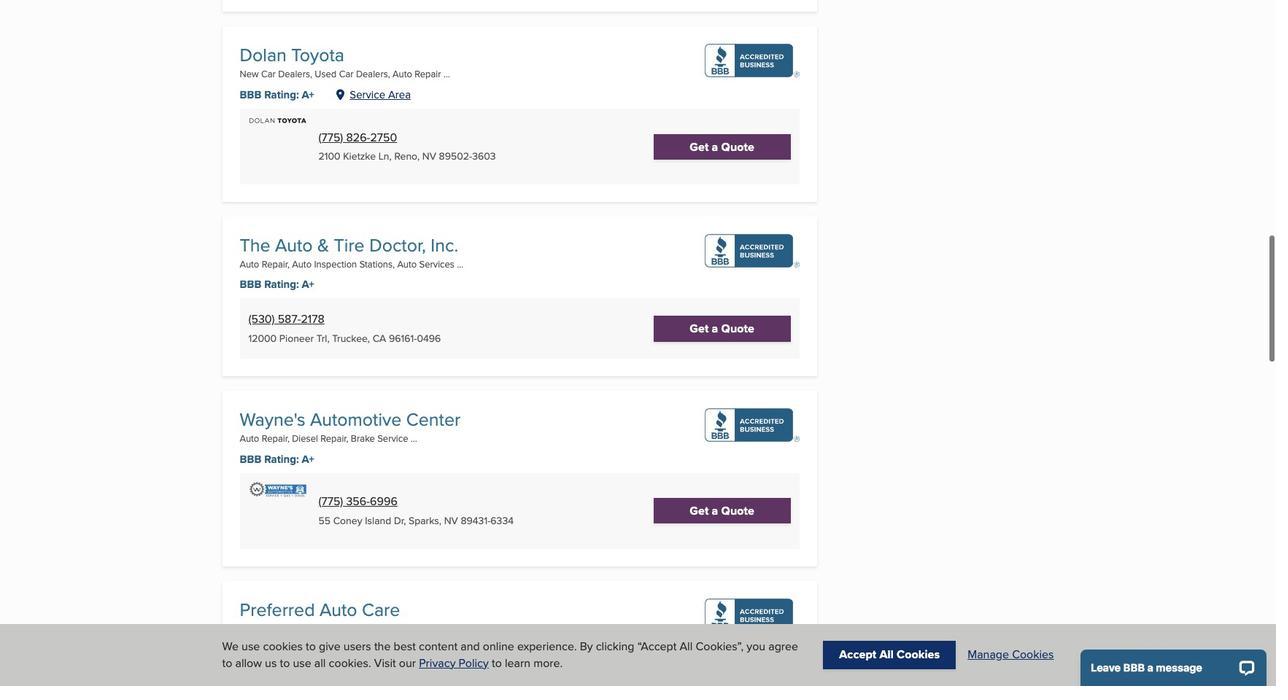 Task type: vqa. For each thing, say whether or not it's contained in the screenshot.
Washoe
yes



Task type: describe. For each thing, give the bounding box(es) containing it.
carson
[[272, 146, 309, 163]]

manage cookies
[[968, 647, 1054, 663]]

a+ inside the auto & tire doctor, inc. auto repair, auto inspection stations, auto services ... bbb rating: a+
[[302, 276, 314, 292]]

nv right county, in the top of the page
[[353, 162, 366, 175]]

serve
[[291, 130, 320, 146]]

policy
[[459, 655, 489, 672]]

service inside wayne's automotive center auto repair, diesel repair, brake service ... bbb rating: a+
[[377, 432, 408, 445]]

accredited business image for dolan toyota
[[705, 43, 799, 77]]

get a quote link for dolan toyota
[[653, 133, 791, 159]]

(530) 587-2178 12000 pioneer trl , truckee, ca 96161-0496
[[248, 310, 441, 345]]

visit
[[374, 655, 396, 672]]

a for the auto & tire doctor, inc.
[[712, 320, 718, 337]]

privacy
[[419, 655, 456, 672]]

(775) 826-2750 2100 kietzke ln , reno, nv 89502-3603
[[318, 128, 496, 163]]

transmission,
[[292, 621, 348, 635]]

washoe
[[284, 162, 317, 175]]

automotive
[[310, 406, 402, 432]]

89502-
[[439, 148, 472, 163]]

bbb inside wayne's automotive center auto repair, diesel repair, brake service ... bbb rating: a+
[[240, 451, 261, 467]]

diesel
[[292, 432, 318, 445]]

online
[[483, 639, 514, 655]]

12000
[[248, 331, 277, 345]]

coney
[[333, 513, 362, 527]]

dolan toyota new car dealers, used car dealers, auto repair ...
[[240, 41, 450, 80]]

accredited business image for preferred auto care
[[705, 598, 799, 632]]

2100
[[318, 148, 340, 163]]

area for preferred auto care
[[388, 641, 411, 657]]

get a quote link for wayne's automotive center
[[653, 498, 791, 523]]

(775) for automotive
[[318, 492, 343, 509]]

all inside button
[[880, 647, 894, 663]]

we use cookies to give users the best content and online experience. by clicking "accept all cookies", you agree to allow us to use all cookies. visit our
[[222, 639, 798, 672]]

all
[[314, 655, 326, 672]]

island
[[365, 513, 391, 527]]

inspection
[[314, 257, 357, 270]]

and inside we use cookies to give users the best content and online experience. by clicking "accept all cookies", you agree to allow us to use all cookies. visit our
[[461, 639, 480, 655]]

by
[[580, 639, 593, 655]]

826-
[[346, 128, 370, 145]]

learn
[[505, 655, 530, 672]]

the auto & tire doctor, inc. auto repair, auto inspection stations, auto services ... bbb rating: a+
[[240, 231, 463, 292]]

(775) 356-6996 55 coney island dr , sparks, nv 89431-6334
[[318, 492, 514, 527]]

best
[[394, 639, 416, 655]]

privacy policy to learn more.
[[419, 655, 563, 672]]

service left best
[[350, 641, 385, 657]]

repair, inside the auto & tire doctor, inc. auto repair, auto inspection stations, auto services ... bbb rating: a+
[[262, 257, 290, 270]]

, for 2178
[[327, 331, 330, 345]]

get a quote link for the auto & tire doctor, inc.
[[653, 315, 791, 341]]

wayne's automotive center auto repair, diesel repair, brake service ... bbb rating: a+
[[240, 406, 461, 467]]

"accept
[[637, 639, 677, 655]]

(530)
[[248, 310, 275, 327]]

55
[[318, 513, 331, 527]]

stations,
[[359, 257, 395, 270]]

dolan toyota link
[[240, 41, 344, 67]]

area
[[334, 146, 357, 163]]

to left learn
[[492, 655, 502, 672]]

quote for wayne's automotive center
[[721, 502, 754, 519]]

96161-
[[389, 331, 417, 345]]

1 cookies from the left
[[897, 647, 940, 663]]

inc.
[[431, 231, 458, 258]]

a for dolan toyota
[[712, 138, 718, 154]]

... inside the auto & tire doctor, inc. auto repair, auto inspection stations, auto services ... bbb rating: a+
[[457, 257, 463, 270]]

1 horizontal spatial use
[[293, 655, 311, 672]]

a for wayne's automotive center
[[712, 502, 718, 519]]

&
[[317, 231, 329, 258]]

services
[[419, 257, 454, 270]]

... inside preferred auto care auto repair, transmission, brake service ...
[[410, 621, 417, 635]]

356-
[[346, 492, 370, 509]]

brake inside wayne's automotive center auto repair, diesel repair, brake service ... bbb rating: a+
[[351, 432, 375, 445]]

bbb rating: a+ for preferred
[[240, 641, 314, 657]]

to left allow
[[222, 655, 232, 672]]

(775) 826-2750 link
[[318, 128, 397, 145]]

accredited business image for the auto & tire doctor, inc.
[[705, 234, 799, 267]]

6334
[[491, 513, 514, 527]]

greater
[[342, 130, 379, 146]]

get for the auto & tire doctor, inc.
[[690, 320, 709, 337]]

accept
[[839, 647, 877, 663]]

users
[[343, 639, 371, 655]]

us
[[265, 655, 277, 672]]

1 dealers, from the left
[[278, 66, 312, 80]]

center
[[406, 406, 461, 432]]

manage
[[968, 647, 1009, 663]]

content
[[419, 639, 458, 655]]

city
[[311, 146, 331, 163]]

you
[[747, 639, 765, 655]]

nv inside the (775) 356-6996 55 coney island dr , sparks, nv 89431-6334
[[444, 513, 458, 527]]

the auto & tire doctor, inc. link
[[240, 231, 458, 258]]

repair, right diesel
[[320, 432, 348, 445]]

area for dolan toyota
[[388, 86, 411, 102]]

preferred
[[240, 596, 315, 622]]

privacy policy link
[[419, 655, 489, 672]]

the for users
[[374, 639, 391, 655]]

auto inside dolan toyota new car dealers, used car dealers, auto repair ...
[[393, 66, 412, 80]]

the for serve
[[323, 130, 339, 146]]

to left give on the left bottom
[[306, 639, 316, 655]]

wayne's automotive center link
[[240, 406, 461, 432]]

service area for dolan toyota
[[350, 86, 411, 102]]

experience.
[[517, 639, 577, 655]]

6996
[[370, 492, 398, 509]]

ca
[[373, 331, 386, 345]]

trl
[[317, 331, 327, 345]]

(530) 587-2178 link
[[248, 310, 325, 327]]

used
[[315, 66, 337, 80]]

0 horizontal spatial use
[[242, 639, 260, 655]]



Task type: locate. For each thing, give the bounding box(es) containing it.
all
[[680, 639, 693, 655], [880, 647, 894, 663]]

1 horizontal spatial and
[[461, 639, 480, 655]]

, for 2750
[[389, 148, 392, 163]]

2 vertical spatial get a quote
[[690, 502, 754, 519]]

nv inside (775) 826-2750 2100 kietzke ln , reno, nv 89502-3603
[[422, 148, 436, 163]]

1 vertical spatial we
[[222, 639, 239, 655]]

reno,
[[382, 130, 411, 146], [394, 148, 420, 163]]

3 a+ from the top
[[302, 451, 314, 467]]

dolan
[[240, 41, 287, 67]]

the up city
[[315, 115, 332, 132]]

we inside we use cookies to give users the best content and online experience. by clicking "accept all cookies", you agree to allow us to use all cookies. visit our
[[222, 639, 239, 655]]

1 bbb from the top
[[240, 86, 261, 102]]

get
[[690, 138, 709, 154], [690, 320, 709, 337], [690, 502, 709, 519]]

1 vertical spatial a
[[712, 320, 718, 337]]

0 vertical spatial brake
[[351, 432, 375, 445]]

587-
[[278, 310, 301, 327]]

brake
[[351, 432, 375, 445], [350, 621, 374, 635]]

2 a+ from the top
[[302, 276, 314, 292]]

, down 2750
[[389, 148, 392, 163]]

area up areas:
[[388, 86, 411, 102]]

the
[[240, 231, 270, 258]]

0 horizontal spatial cookies
[[897, 647, 940, 663]]

4 rating: from the top
[[264, 641, 299, 657]]

repair, inside preferred auto care auto repair, transmission, brake service ...
[[262, 621, 290, 635]]

(775) inside the (775) 356-6996 55 coney island dr , sparks, nv 89431-6334
[[318, 492, 343, 509]]

bbb down new
[[240, 86, 261, 102]]

0 horizontal spatial car
[[261, 66, 276, 80]]

(775) for toyota
[[318, 128, 343, 145]]

bbb down the wayne's
[[240, 451, 261, 467]]

sparks,
[[409, 513, 441, 527]]

1 (775) from the top
[[318, 128, 343, 145]]

2 car from the left
[[339, 66, 354, 80]]

rating: up (530) 587-2178 link
[[264, 276, 299, 292]]

truckee,
[[332, 331, 370, 345]]

, inside (775) 826-2750 2100 kietzke ln , reno, nv 89502-3603
[[389, 148, 392, 163]]

(775) inside (775) 826-2750 2100 kietzke ln , reno, nv 89502-3603
[[318, 128, 343, 145]]

0 vertical spatial and
[[433, 130, 453, 146]]

to
[[306, 639, 316, 655], [222, 655, 232, 672], [280, 655, 290, 672], [492, 655, 502, 672]]

area left "content"
[[388, 641, 411, 657]]

0 vertical spatial get a quote
[[690, 138, 754, 154]]

tire
[[334, 231, 365, 258]]

quote for dolan toyota
[[721, 138, 754, 154]]

get for wayne's automotive center
[[690, 502, 709, 519]]

3 a from the top
[[712, 502, 718, 519]]

... up best
[[410, 621, 417, 635]]

quote for the auto & tire doctor, inc.
[[721, 320, 754, 337]]

1 vertical spatial reno,
[[394, 148, 420, 163]]

2 horizontal spatial ,
[[404, 513, 406, 527]]

repair, left diesel
[[262, 432, 290, 445]]

quote
[[721, 138, 754, 154], [721, 320, 754, 337], [721, 502, 754, 519]]

, left sparks,
[[404, 513, 406, 527]]

serving the following areas: we serve the greater reno, nv and carson city area washoe county,  nv
[[272, 115, 453, 175]]

nv
[[414, 130, 430, 146], [422, 148, 436, 163], [353, 162, 366, 175], [444, 513, 458, 527]]

2 vertical spatial ,
[[404, 513, 406, 527]]

4 a+ from the top
[[302, 641, 314, 657]]

reno, up ln
[[382, 130, 411, 146]]

1 vertical spatial quote
[[721, 320, 754, 337]]

the up 2100
[[323, 130, 339, 146]]

cookies.
[[329, 655, 371, 672]]

(775) up 55 on the bottom of page
[[318, 492, 343, 509]]

bbb up (530)
[[240, 276, 261, 292]]

brake inside preferred auto care auto repair, transmission, brake service ...
[[350, 621, 374, 635]]

... right repair
[[444, 66, 450, 80]]

4 bbb from the top
[[240, 641, 261, 657]]

service up following
[[350, 86, 385, 102]]

bbb rating: a+ for dolan
[[240, 86, 314, 102]]

0 vertical spatial ,
[[389, 148, 392, 163]]

0 vertical spatial we
[[272, 130, 288, 146]]

accept all cookies button
[[823, 642, 956, 670]]

repair, left &
[[262, 257, 290, 270]]

a+
[[302, 86, 314, 102], [302, 276, 314, 292], [302, 451, 314, 467], [302, 641, 314, 657]]

use left the us
[[242, 639, 260, 655]]

bbb inside the auto & tire doctor, inc. auto repair, auto inspection stations, auto services ... bbb rating: a+
[[240, 276, 261, 292]]

rating: inside wayne's automotive center auto repair, diesel repair, brake service ... bbb rating: a+
[[264, 451, 299, 467]]

2 vertical spatial get a quote link
[[653, 498, 791, 523]]

... right automotive
[[411, 432, 417, 445]]

care
[[362, 596, 400, 622]]

bbb left the us
[[240, 641, 261, 657]]

dealers, right 'used'
[[356, 66, 390, 80]]

a+ inside wayne's automotive center auto repair, diesel repair, brake service ... bbb rating: a+
[[302, 451, 314, 467]]

1 vertical spatial brake
[[350, 621, 374, 635]]

clicking
[[596, 639, 634, 655]]

2 (775) from the top
[[318, 492, 343, 509]]

0 vertical spatial quote
[[721, 138, 754, 154]]

4 accredited business image from the top
[[705, 598, 799, 632]]

1 horizontal spatial dealers,
[[356, 66, 390, 80]]

a+ up 'serving'
[[302, 86, 314, 102]]

a+ left all
[[302, 641, 314, 657]]

bbb
[[240, 86, 261, 102], [240, 276, 261, 292], [240, 451, 261, 467], [240, 641, 261, 657]]

1 get from the top
[[690, 138, 709, 154]]

1 vertical spatial get
[[690, 320, 709, 337]]

2 accredited business image from the top
[[705, 234, 799, 267]]

a+ down inspection on the top
[[302, 276, 314, 292]]

3 get a quote link from the top
[[653, 498, 791, 523]]

a+ down diesel
[[302, 451, 314, 467]]

0 horizontal spatial dealers,
[[278, 66, 312, 80]]

3 bbb from the top
[[240, 451, 261, 467]]

2 a from the top
[[712, 320, 718, 337]]

0 vertical spatial reno,
[[382, 130, 411, 146]]

3 accredited business image from the top
[[705, 408, 799, 442]]

nv left 89431-
[[444, 513, 458, 527]]

serving
[[272, 115, 312, 132]]

1 a+ from the top
[[302, 86, 314, 102]]

0 vertical spatial get a quote link
[[653, 133, 791, 159]]

rating: up 'serving'
[[264, 86, 299, 102]]

89431-
[[461, 513, 491, 527]]

1 area from the top
[[388, 86, 411, 102]]

and left online
[[461, 639, 480, 655]]

3 quote from the top
[[721, 502, 754, 519]]

areas:
[[387, 115, 419, 132]]

3 get from the top
[[690, 502, 709, 519]]

0 vertical spatial get
[[690, 138, 709, 154]]

rating: down diesel
[[264, 451, 299, 467]]

(775)
[[318, 128, 343, 145], [318, 492, 343, 509]]

toyota
[[291, 41, 344, 67]]

1 horizontal spatial ,
[[389, 148, 392, 163]]

dealers,
[[278, 66, 312, 80], [356, 66, 390, 80]]

1 get a quote from the top
[[690, 138, 754, 154]]

preferred auto care link
[[240, 596, 400, 622]]

get a quote
[[690, 138, 754, 154], [690, 320, 754, 337], [690, 502, 754, 519]]

0 vertical spatial bbb rating: a+
[[240, 86, 314, 102]]

(775) 356-6996 link
[[318, 492, 398, 509]]

2 dealers, from the left
[[356, 66, 390, 80]]

0 horizontal spatial ,
[[327, 331, 330, 345]]

brake up users
[[350, 621, 374, 635]]

2 bbb rating: a+ from the top
[[240, 641, 314, 657]]

repair, up the cookies
[[262, 621, 290, 635]]

wayne's
[[240, 406, 305, 432]]

following
[[335, 115, 384, 132]]

, inside the (775) 356-6996 55 coney island dr , sparks, nv 89431-6334
[[404, 513, 406, 527]]

manage cookies button
[[968, 647, 1054, 664]]

ln
[[378, 148, 389, 163]]

service inside preferred auto care auto repair, transmission, brake service ...
[[377, 621, 408, 635]]

... inside dolan toyota new car dealers, used car dealers, auto repair ...
[[444, 66, 450, 80]]

new
[[240, 66, 259, 80]]

2 vertical spatial quote
[[721, 502, 754, 519]]

get a quote link
[[653, 133, 791, 159], [653, 315, 791, 341], [653, 498, 791, 523]]

cookies
[[263, 639, 303, 655]]

1 horizontal spatial car
[[339, 66, 354, 80]]

dealers, left 'used'
[[278, 66, 312, 80]]

2 cookies from the left
[[1012, 647, 1054, 663]]

repair
[[415, 66, 441, 80]]

1 vertical spatial service area
[[350, 641, 411, 657]]

... inside wayne's automotive center auto repair, diesel repair, brake service ... bbb rating: a+
[[411, 432, 417, 445]]

1 accredited business image from the top
[[705, 43, 799, 77]]

rating: right allow
[[264, 641, 299, 657]]

2 vertical spatial get
[[690, 502, 709, 519]]

rating: inside the auto & tire doctor, inc. auto repair, auto inspection stations, auto services ... bbb rating: a+
[[264, 276, 299, 292]]

0 vertical spatial service area
[[350, 86, 411, 102]]

, left truckee,
[[327, 331, 330, 345]]

we
[[272, 130, 288, 146], [222, 639, 239, 655]]

0 horizontal spatial all
[[680, 639, 693, 655]]

accredited business image
[[705, 43, 799, 77], [705, 234, 799, 267], [705, 408, 799, 442], [705, 598, 799, 632]]

1 vertical spatial ,
[[327, 331, 330, 345]]

1 service area from the top
[[350, 86, 411, 102]]

3 rating: from the top
[[264, 451, 299, 467]]

2 get from the top
[[690, 320, 709, 337]]

(775) up 2100
[[318, 128, 343, 145]]

to right the us
[[280, 655, 290, 672]]

2 rating: from the top
[[264, 276, 299, 292]]

3603
[[472, 148, 496, 163]]

get a quote for the auto & tire doctor, inc.
[[690, 320, 754, 337]]

reno, inside serving the following areas: we serve the greater reno, nv and carson city area washoe county,  nv
[[382, 130, 411, 146]]

,
[[389, 148, 392, 163], [327, 331, 330, 345], [404, 513, 406, 527]]

2178
[[301, 310, 325, 327]]

1 vertical spatial get a quote link
[[653, 315, 791, 341]]

1 vertical spatial (775)
[[318, 492, 343, 509]]

3 get a quote from the top
[[690, 502, 754, 519]]

bbb rating: a+ down preferred
[[240, 641, 314, 657]]

get a quote for wayne's automotive center
[[690, 502, 754, 519]]

... right services
[[457, 257, 463, 270]]

we left the us
[[222, 639, 239, 655]]

and inside serving the following areas: we serve the greater reno, nv and carson city area washoe county,  nv
[[433, 130, 453, 146]]

1 vertical spatial get a quote
[[690, 320, 754, 337]]

1 horizontal spatial all
[[880, 647, 894, 663]]

1 a from the top
[[712, 138, 718, 154]]

accept all cookies
[[839, 647, 940, 663]]

car right new
[[261, 66, 276, 80]]

0496
[[417, 331, 441, 345]]

get a quote for dolan toyota
[[690, 138, 754, 154]]

0 vertical spatial (775)
[[318, 128, 343, 145]]

cookies right accept
[[897, 647, 940, 663]]

the left best
[[374, 639, 391, 655]]

2 bbb from the top
[[240, 276, 261, 292]]

1 bbb rating: a+ from the top
[[240, 86, 314, 102]]

nv left the 89502-
[[422, 148, 436, 163]]

auto
[[393, 66, 412, 80], [275, 231, 313, 258], [240, 257, 259, 270], [292, 257, 312, 270], [397, 257, 417, 270], [240, 432, 259, 445], [320, 596, 357, 622], [240, 621, 259, 635]]

1 car from the left
[[261, 66, 276, 80]]

1 horizontal spatial cookies
[[1012, 647, 1054, 663]]

1 vertical spatial and
[[461, 639, 480, 655]]

more.
[[533, 655, 563, 672]]

service up 6996
[[377, 432, 408, 445]]

all right accept
[[880, 647, 894, 663]]

2 get a quote from the top
[[690, 320, 754, 337]]

we left serve
[[272, 130, 288, 146]]

0 vertical spatial a
[[712, 138, 718, 154]]

auto inside wayne's automotive center auto repair, diesel repair, brake service ... bbb rating: a+
[[240, 432, 259, 445]]

pioneer
[[279, 331, 314, 345]]

2 get a quote link from the top
[[653, 315, 791, 341]]

cookies",
[[696, 639, 744, 655]]

and up the 89502-
[[433, 130, 453, 146]]

the inside we use cookies to give users the best content and online experience. by clicking "accept all cookies", you agree to allow us to use all cookies. visit our
[[374, 639, 391, 655]]

nv right 2750
[[414, 130, 430, 146]]

1 quote from the top
[[721, 138, 754, 154]]

use left all
[[293, 655, 311, 672]]

1 horizontal spatial we
[[272, 130, 288, 146]]

0 vertical spatial area
[[388, 86, 411, 102]]

all inside we use cookies to give users the best content and online experience. by clicking "accept all cookies", you agree to allow us to use all cookies. visit our
[[680, 639, 693, 655]]

2 brake from the top
[[350, 621, 374, 635]]

reno, inside (775) 826-2750 2100 kietzke ln , reno, nv 89502-3603
[[394, 148, 420, 163]]

service area
[[350, 86, 411, 102], [350, 641, 411, 657]]

1 get a quote link from the top
[[653, 133, 791, 159]]

kietzke
[[343, 148, 376, 163]]

agree
[[768, 639, 798, 655]]

2750
[[370, 128, 397, 145]]

brake right diesel
[[351, 432, 375, 445]]

cookies right manage
[[1012, 647, 1054, 663]]

rating:
[[264, 86, 299, 102], [264, 276, 299, 292], [264, 451, 299, 467], [264, 641, 299, 657]]

all right "accept
[[680, 639, 693, 655]]

1 vertical spatial area
[[388, 641, 411, 657]]

1 vertical spatial bbb rating: a+
[[240, 641, 314, 657]]

1 rating: from the top
[[264, 86, 299, 102]]

2 vertical spatial a
[[712, 502, 718, 519]]

0 horizontal spatial we
[[222, 639, 239, 655]]

allow
[[235, 655, 262, 672]]

reno, right ln
[[394, 148, 420, 163]]

dr
[[394, 513, 404, 527]]

service area for preferred auto care
[[350, 641, 411, 657]]

2 quote from the top
[[721, 320, 754, 337]]

county,
[[320, 162, 351, 175]]

get for dolan toyota
[[690, 138, 709, 154]]

0 horizontal spatial and
[[433, 130, 453, 146]]

bbb rating: a+ up 'serving'
[[240, 86, 314, 102]]

doctor,
[[369, 231, 426, 258]]

preferred auto care auto repair, transmission, brake service ...
[[240, 596, 417, 635]]

2 service area from the top
[[350, 641, 411, 657]]

accredited business image for wayne's automotive center
[[705, 408, 799, 442]]

car right 'used'
[[339, 66, 354, 80]]

service up best
[[377, 621, 408, 635]]

1 brake from the top
[[351, 432, 375, 445]]

, inside '(530) 587-2178 12000 pioneer trl , truckee, ca 96161-0496'
[[327, 331, 330, 345]]

we inside serving the following areas: we serve the greater reno, nv and carson city area washoe county,  nv
[[272, 130, 288, 146]]

2 area from the top
[[388, 641, 411, 657]]

give
[[319, 639, 340, 655]]



